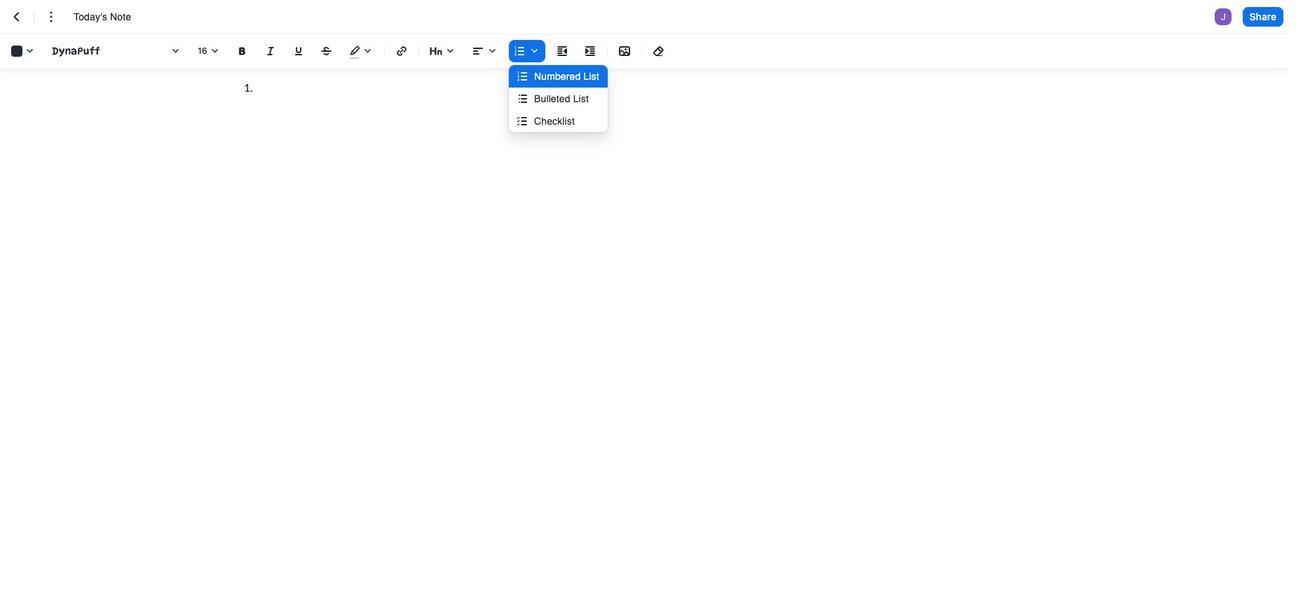 Task type: describe. For each thing, give the bounding box(es) containing it.
bulleted
[[534, 93, 571, 104]]

link image
[[393, 43, 410, 60]]

checklist
[[534, 115, 575, 127]]

bold image
[[234, 43, 251, 60]]

dynapuff
[[52, 45, 100, 57]]

numbered list
[[534, 70, 599, 82]]

italic image
[[262, 43, 279, 60]]

bulleted list menu item
[[509, 88, 608, 110]]

dynapuff button
[[46, 40, 187, 62]]

16
[[198, 46, 207, 56]]

list for bulleted list
[[573, 93, 589, 104]]

all notes image
[[8, 8, 25, 25]]

clear style image
[[651, 43, 668, 60]]

insert image image
[[616, 43, 633, 60]]

more image
[[43, 8, 60, 25]]



Task type: locate. For each thing, give the bounding box(es) containing it.
decrease indent image
[[554, 43, 571, 60]]

numbered
[[534, 70, 581, 82]]

increase indent image
[[582, 43, 599, 60]]

0 vertical spatial list
[[584, 70, 599, 82]]

menu containing numbered list
[[509, 65, 608, 133]]

checklist menu item
[[509, 110, 608, 133]]

jacob simon image
[[1215, 8, 1232, 25]]

list for numbered list
[[584, 70, 599, 82]]

underline image
[[290, 43, 307, 60]]

numbered list menu item
[[509, 65, 608, 88]]

bulleted list
[[534, 93, 589, 104]]

1 vertical spatial list
[[573, 93, 589, 104]]

None text field
[[74, 10, 147, 24]]

strikethrough image
[[318, 43, 335, 60]]

menu
[[509, 65, 608, 133]]

list
[[584, 70, 599, 82], [573, 93, 589, 104]]

16 button
[[192, 40, 226, 62]]

share button
[[1243, 7, 1284, 27]]

list down numbered list
[[573, 93, 589, 104]]

share
[[1250, 10, 1277, 22]]

list down increase indent image
[[584, 70, 599, 82]]



Task type: vqa. For each thing, say whether or not it's contained in the screenshot.
Bulleted List menu item
yes



